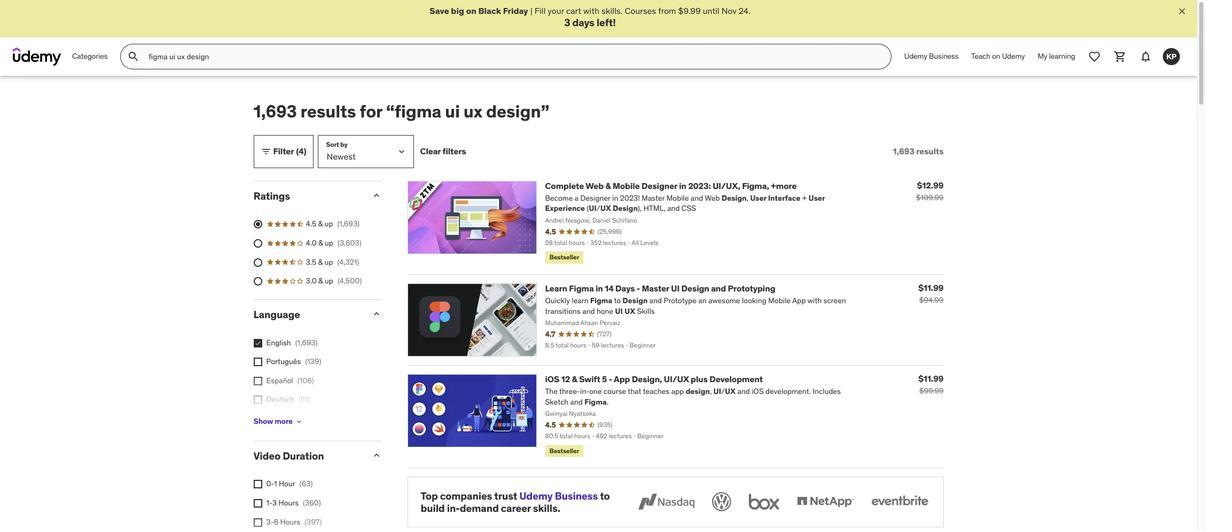 Task type: locate. For each thing, give the bounding box(es) containing it.
udemy business link left to
[[520, 490, 598, 503]]

1 horizontal spatial skills.
[[602, 5, 623, 16]]

1 horizontal spatial on
[[992, 52, 1001, 61]]

1 vertical spatial hours
[[280, 518, 300, 527]]

0 horizontal spatial skills.
[[533, 502, 561, 515]]

udemy business link left teach
[[898, 44, 965, 70]]

results left for on the top of page
[[301, 101, 356, 122]]

2 vertical spatial xsmall image
[[254, 500, 262, 508]]

design,
[[632, 374, 662, 385]]

on right teach
[[992, 52, 1001, 61]]

- right 5
[[609, 374, 612, 385]]

results
[[301, 101, 356, 122], [917, 146, 944, 157]]

1 vertical spatial skills.
[[533, 502, 561, 515]]

in left 2023:
[[679, 180, 687, 191]]

1,693 results
[[893, 146, 944, 157]]

5
[[602, 374, 607, 385]]

on right big
[[466, 5, 477, 16]]

udemy
[[905, 52, 928, 61], [1002, 52, 1025, 61], [520, 490, 553, 503]]

until
[[703, 5, 720, 16]]

app
[[614, 374, 630, 385]]

up for 4.0 & up
[[325, 238, 333, 248]]

2 xsmall image from the top
[[254, 358, 262, 367]]

1 vertical spatial small image
[[371, 190, 382, 201]]

1 horizontal spatial 3
[[564, 16, 570, 29]]

1 vertical spatial -
[[609, 374, 612, 385]]

xsmall image inside show more button
[[295, 418, 303, 426]]

1,693 inside status
[[893, 146, 915, 157]]

save
[[430, 5, 449, 16]]

1 vertical spatial 1,693
[[893, 146, 915, 157]]

3.5
[[306, 257, 316, 267]]

$11.99 for learn figma in 14 days - master ui design and prototyping
[[919, 283, 944, 293]]

$11.99 for ios 12 & swift 5 - app design, ui/ux plus development
[[919, 373, 944, 384]]

netapp image
[[795, 491, 856, 514]]

xsmall image left "español"
[[254, 377, 262, 386]]

notifications image
[[1140, 50, 1153, 63]]

$11.99
[[919, 283, 944, 293], [919, 373, 944, 384]]

1 horizontal spatial business
[[929, 52, 959, 61]]

xsmall image up 'show'
[[254, 396, 262, 405]]

2 horizontal spatial udemy
[[1002, 52, 1025, 61]]

0 horizontal spatial business
[[555, 490, 598, 503]]

24.
[[739, 5, 751, 16]]

video duration button
[[254, 450, 363, 463]]

0 vertical spatial -
[[637, 283, 640, 294]]

1 xsmall image from the top
[[254, 339, 262, 348]]

my
[[1038, 52, 1048, 61]]

1 vertical spatial (1,693)
[[295, 338, 318, 348]]

0 vertical spatial $11.99
[[919, 283, 944, 293]]

3.0
[[306, 276, 317, 286]]

4.5 & up (1,693)
[[306, 219, 360, 229]]

teach on udemy link
[[965, 44, 1032, 70]]

& for 4.5 & up (1,693)
[[318, 219, 323, 229]]

results for 1,693 results for "figma ui ux design"
[[301, 101, 356, 122]]

results for 1,693 results
[[917, 146, 944, 157]]

0 horizontal spatial -
[[609, 374, 612, 385]]

kp link
[[1159, 44, 1185, 70]]

1 vertical spatial $11.99
[[919, 373, 944, 384]]

0 vertical spatial results
[[301, 101, 356, 122]]

"figma
[[386, 101, 442, 122]]

$11.99 up "$99.99"
[[919, 373, 944, 384]]

results up $12.99
[[917, 146, 944, 157]]

design
[[682, 283, 710, 294]]

0 vertical spatial skills.
[[602, 5, 623, 16]]

0 horizontal spatial on
[[466, 5, 477, 16]]

0 vertical spatial 3
[[564, 16, 570, 29]]

& right 4.5
[[318, 219, 323, 229]]

1 vertical spatial business
[[555, 490, 598, 503]]

1 $11.99 from the top
[[919, 283, 944, 293]]

cart
[[566, 5, 581, 16]]

$9.99
[[678, 5, 701, 16]]

prototyping
[[728, 283, 776, 294]]

4 xsmall image from the top
[[254, 481, 262, 489]]

skills. right 'career' at the left
[[533, 502, 561, 515]]

0 vertical spatial business
[[929, 52, 959, 61]]

xsmall image
[[254, 339, 262, 348], [254, 358, 262, 367], [254, 377, 262, 386], [254, 481, 262, 489], [254, 519, 262, 527]]

2 $11.99 from the top
[[919, 373, 944, 384]]

kp
[[1167, 52, 1177, 61]]

- right days
[[637, 283, 640, 294]]

0-1 hour (63)
[[266, 480, 313, 489]]

xsmall image
[[254, 396, 262, 405], [295, 418, 303, 426], [254, 500, 262, 508]]

courses
[[625, 5, 656, 16]]

xsmall image left português on the bottom left of the page
[[254, 358, 262, 367]]

ui/ux
[[664, 374, 689, 385]]

english (1,693)
[[266, 338, 318, 348]]

small image
[[371, 450, 382, 461]]

1,693 for 1,693 results
[[893, 146, 915, 157]]

volkswagen image
[[710, 491, 733, 514]]

& right "3.0"
[[319, 276, 323, 286]]

0 horizontal spatial 1,693
[[254, 101, 297, 122]]

1 vertical spatial udemy business link
[[520, 490, 598, 503]]

up
[[325, 219, 333, 229], [325, 238, 333, 248], [325, 257, 333, 267], [325, 276, 333, 286]]

in
[[679, 180, 687, 191], [596, 283, 603, 294]]

4.0
[[306, 238, 317, 248]]

more
[[275, 417, 293, 427]]

1 horizontal spatial -
[[637, 283, 640, 294]]

hours for 3-6 hours
[[280, 518, 300, 527]]

eventbrite image
[[869, 491, 931, 514]]

& right 3.5
[[318, 257, 323, 267]]

box image
[[746, 491, 782, 514]]

shopping cart with 0 items image
[[1114, 50, 1127, 63]]

udemy business
[[905, 52, 959, 61]]

(397)
[[305, 518, 322, 527]]

xsmall image for 1-3 hours
[[254, 500, 262, 508]]

1 horizontal spatial (1,693)
[[337, 219, 360, 229]]

- for master
[[637, 283, 640, 294]]

-
[[637, 283, 640, 294], [609, 374, 612, 385]]

0 vertical spatial in
[[679, 180, 687, 191]]

1 horizontal spatial in
[[679, 180, 687, 191]]

1 vertical spatial 3
[[272, 499, 277, 508]]

figma
[[569, 283, 594, 294]]

to
[[600, 490, 610, 503]]

ui
[[445, 101, 460, 122]]

up right "3.0"
[[325, 276, 333, 286]]

udemy business link
[[898, 44, 965, 70], [520, 490, 598, 503]]

$99.99
[[920, 386, 944, 396]]

up right 3.5
[[325, 257, 333, 267]]

business left teach
[[929, 52, 959, 61]]

hours right 6 at left
[[280, 518, 300, 527]]

1 horizontal spatial 1,693
[[893, 146, 915, 157]]

(1,693) up (139)
[[295, 338, 318, 348]]

1 vertical spatial results
[[917, 146, 944, 157]]

|
[[530, 5, 533, 16]]

xsmall image right more
[[295, 418, 303, 426]]

3 xsmall image from the top
[[254, 377, 262, 386]]

5 xsmall image from the top
[[254, 519, 262, 527]]

0 horizontal spatial results
[[301, 101, 356, 122]]

business left to
[[555, 490, 598, 503]]

& right 4.0
[[319, 238, 323, 248]]

$12.99
[[917, 180, 944, 191]]

1 vertical spatial in
[[596, 283, 603, 294]]

0 vertical spatial 1,693
[[254, 101, 297, 122]]

xsmall image for deutsch
[[254, 396, 262, 405]]

ios 12 & swift 5 - app design, ui/ux plus development link
[[545, 374, 763, 385]]

(1,693) up (3,603)
[[337, 219, 360, 229]]

4.5
[[306, 219, 316, 229]]

save big on black friday | fill your cart with skills. courses from $9.99 until nov 24. 3 days left!
[[430, 5, 751, 29]]

xsmall image left english
[[254, 339, 262, 348]]

for
[[360, 101, 382, 122]]

show more
[[254, 417, 293, 427]]

(4)
[[296, 146, 306, 157]]

up right 4.0
[[325, 238, 333, 248]]

my learning link
[[1032, 44, 1082, 70]]

$11.99 $94.99
[[919, 283, 944, 305]]

3 inside save big on black friday | fill your cart with skills. courses from $9.99 until nov 24. 3 days left!
[[564, 16, 570, 29]]

4.0 & up (3,603)
[[306, 238, 362, 248]]

ui
[[671, 283, 680, 294]]

skills. up left!
[[602, 5, 623, 16]]

0 vertical spatial xsmall image
[[254, 396, 262, 405]]

$11.99 up $94.99
[[919, 283, 944, 293]]

3-6 hours (397)
[[266, 518, 322, 527]]

hours
[[279, 499, 299, 508], [280, 518, 300, 527]]

1 horizontal spatial udemy business link
[[898, 44, 965, 70]]

& for 3.0 & up (4,500)
[[319, 276, 323, 286]]

trust
[[494, 490, 517, 503]]

1 horizontal spatial udemy
[[905, 52, 928, 61]]

wishlist image
[[1089, 50, 1101, 63]]

xsmall image left 3-
[[254, 519, 262, 527]]

1-
[[266, 499, 272, 508]]

with
[[584, 5, 600, 16]]

1 horizontal spatial results
[[917, 146, 944, 157]]

+more
[[771, 180, 797, 191]]

0 vertical spatial on
[[466, 5, 477, 16]]

0 horizontal spatial in
[[596, 283, 603, 294]]

deutsch
[[266, 395, 294, 405]]

2 vertical spatial small image
[[371, 309, 382, 319]]

friday
[[503, 5, 528, 16]]

3 down 1
[[272, 499, 277, 508]]

results inside status
[[917, 146, 944, 157]]

xsmall image left 1-
[[254, 500, 262, 508]]

1,693 results for "figma ui ux design"
[[254, 101, 550, 122]]

up right 4.5
[[325, 219, 333, 229]]

hours down '0-1 hour (63)'
[[279, 499, 299, 508]]

teach on udemy
[[972, 52, 1025, 61]]

3 down "cart" in the left top of the page
[[564, 16, 570, 29]]

small image
[[261, 146, 271, 157], [371, 190, 382, 201], [371, 309, 382, 319]]

2023:
[[689, 180, 711, 191]]

my learning
[[1038, 52, 1076, 61]]

xsmall image left the 0-
[[254, 481, 262, 489]]

ux
[[464, 101, 483, 122]]

0 vertical spatial hours
[[279, 499, 299, 508]]

show more button
[[254, 411, 303, 433]]

in left 14
[[596, 283, 603, 294]]

3-
[[266, 518, 274, 527]]

your
[[548, 5, 564, 16]]

xsmall image for português
[[254, 358, 262, 367]]

1 vertical spatial xsmall image
[[295, 418, 303, 426]]



Task type: describe. For each thing, give the bounding box(es) containing it.
and
[[711, 283, 726, 294]]

ratings button
[[254, 189, 363, 202]]

hours for 1-3 hours
[[279, 499, 299, 508]]

español
[[266, 376, 293, 386]]

top companies trust udemy business
[[421, 490, 598, 503]]

video duration
[[254, 450, 324, 463]]

web
[[586, 180, 604, 191]]

$94.99
[[920, 295, 944, 305]]

left!
[[597, 16, 616, 29]]

3.5 & up (4,321)
[[306, 257, 359, 267]]

from
[[658, 5, 676, 16]]

learn figma in 14 days - master ui design and prototyping
[[545, 283, 776, 294]]

complete
[[545, 180, 584, 191]]

& for 3.5 & up (4,321)
[[318, 257, 323, 267]]

Search for anything text field
[[147, 48, 878, 66]]

complete web & mobile designer in 2023: ui/ux, figma, +more link
[[545, 180, 797, 191]]

(139)
[[305, 357, 321, 367]]

learn
[[545, 283, 568, 294]]

(106)
[[298, 376, 314, 386]]

0-
[[266, 480, 274, 489]]

up for 3.0 & up
[[325, 276, 333, 286]]

0 horizontal spatial udemy business link
[[520, 490, 598, 503]]

filter
[[273, 146, 294, 157]]

small image for ratings
[[371, 190, 382, 201]]

mobile
[[613, 180, 640, 191]]

(4,321)
[[337, 257, 359, 267]]

0 horizontal spatial udemy
[[520, 490, 553, 503]]

top
[[421, 490, 438, 503]]

figma,
[[742, 180, 769, 191]]

hour
[[279, 480, 295, 489]]

xsmall image for english
[[254, 339, 262, 348]]

demand
[[460, 502, 499, 515]]

português
[[266, 357, 301, 367]]

close image
[[1177, 6, 1188, 17]]

english
[[266, 338, 291, 348]]

português (139)
[[266, 357, 321, 367]]

in-
[[447, 502, 460, 515]]

nasdaq image
[[636, 491, 697, 514]]

(3,603)
[[338, 238, 362, 248]]

skills. inside save big on black friday | fill your cart with skills. courses from $9.99 until nov 24. 3 days left!
[[602, 5, 623, 16]]

deutsch (61)
[[266, 395, 310, 405]]

to build in-demand career skills.
[[421, 490, 610, 515]]

(360)
[[303, 499, 321, 508]]

$12.99 $109.99
[[917, 180, 944, 202]]

(63)
[[300, 480, 313, 489]]

udemy image
[[13, 48, 61, 66]]

days
[[573, 16, 595, 29]]

- for app
[[609, 374, 612, 385]]

1 vertical spatial on
[[992, 52, 1001, 61]]

learn figma in 14 days - master ui design and prototyping link
[[545, 283, 776, 294]]

small image for language
[[371, 309, 382, 319]]

career
[[501, 502, 531, 515]]

up for 3.5 & up
[[325, 257, 333, 267]]

clear filters button
[[420, 135, 466, 168]]

0 vertical spatial udemy business link
[[898, 44, 965, 70]]

6
[[274, 518, 279, 527]]

companies
[[440, 490, 492, 503]]

days
[[616, 283, 635, 294]]

12
[[561, 374, 570, 385]]

1,693 for 1,693 results for "figma ui ux design"
[[254, 101, 297, 122]]

nov
[[722, 5, 737, 16]]

development
[[710, 374, 763, 385]]

filter (4)
[[273, 146, 306, 157]]

skills. inside the to build in-demand career skills.
[[533, 502, 561, 515]]

1-3 hours (360)
[[266, 499, 321, 508]]

ios 12 & swift 5 - app design, ui/ux plus development
[[545, 374, 763, 385]]

& right web
[[606, 180, 611, 191]]

1,693 results status
[[893, 146, 944, 157]]

ios
[[545, 374, 560, 385]]

français
[[266, 414, 295, 424]]

0 vertical spatial (1,693)
[[337, 219, 360, 229]]

14
[[605, 283, 614, 294]]

0 vertical spatial small image
[[261, 146, 271, 157]]

& right 12
[[572, 374, 577, 385]]

clear
[[420, 146, 441, 157]]

categories button
[[66, 44, 114, 70]]

(4,500)
[[338, 276, 362, 286]]

business inside 'link'
[[929, 52, 959, 61]]

xsmall image for 3-
[[254, 519, 262, 527]]

swift
[[579, 374, 601, 385]]

on inside save big on black friday | fill your cart with skills. courses from $9.99 until nov 24. 3 days left!
[[466, 5, 477, 16]]

master
[[642, 283, 670, 294]]

0 horizontal spatial 3
[[272, 499, 277, 508]]

0 horizontal spatial (1,693)
[[295, 338, 318, 348]]

ratings
[[254, 189, 290, 202]]

designer
[[642, 180, 678, 191]]

plus
[[691, 374, 708, 385]]

& for 4.0 & up (3,603)
[[319, 238, 323, 248]]

clear filters
[[420, 146, 466, 157]]

(61)
[[299, 395, 310, 405]]

up for 4.5 & up
[[325, 219, 333, 229]]

xsmall image for 0-
[[254, 481, 262, 489]]

show
[[254, 417, 273, 427]]

submit search image
[[127, 50, 140, 63]]

complete web & mobile designer in 2023: ui/ux, figma, +more
[[545, 180, 797, 191]]

xsmall image for español
[[254, 377, 262, 386]]

duration
[[283, 450, 324, 463]]

teach
[[972, 52, 991, 61]]

design"
[[486, 101, 550, 122]]

ui/ux,
[[713, 180, 741, 191]]



Task type: vqa. For each thing, say whether or not it's contained in the screenshot.


